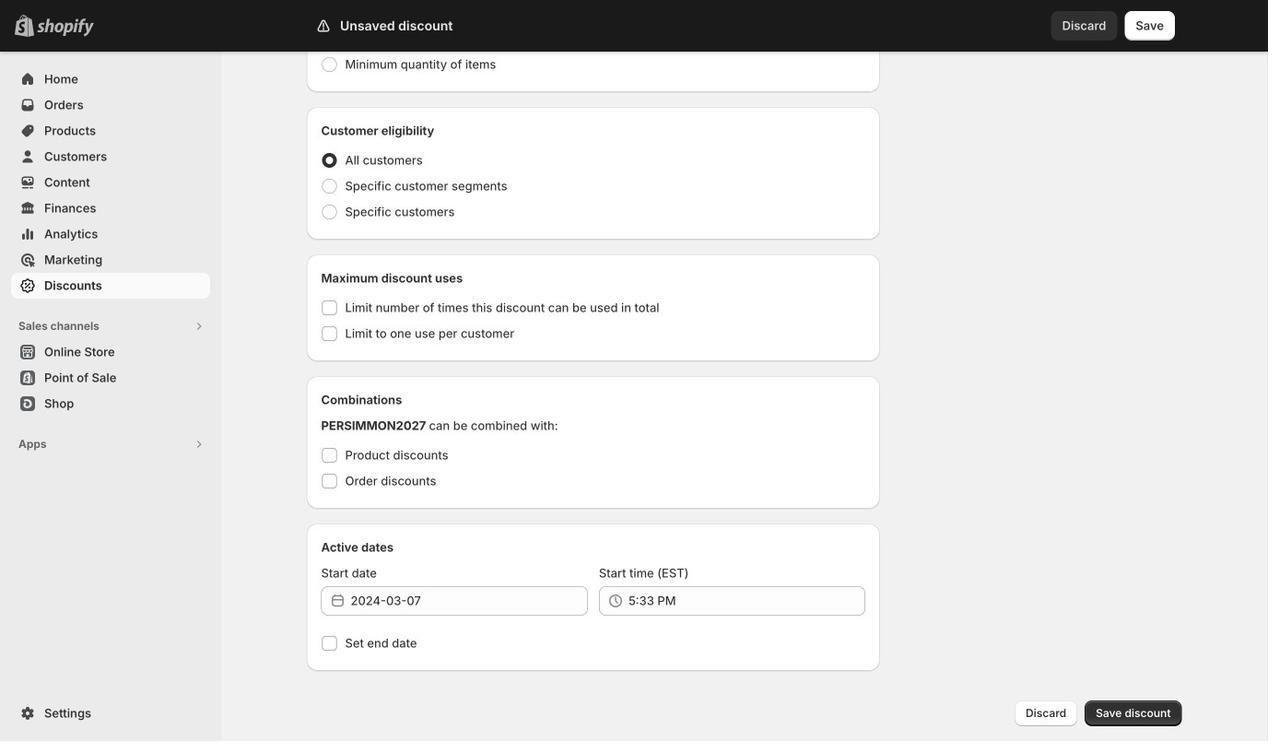 Task type: locate. For each thing, give the bounding box(es) containing it.
shopify image
[[37, 18, 94, 37]]

YYYY-MM-DD text field
[[351, 586, 588, 616]]

Enter time text field
[[629, 586, 866, 616]]



Task type: vqa. For each thing, say whether or not it's contained in the screenshot.
ADD A CUSTOM DOMAIN
no



